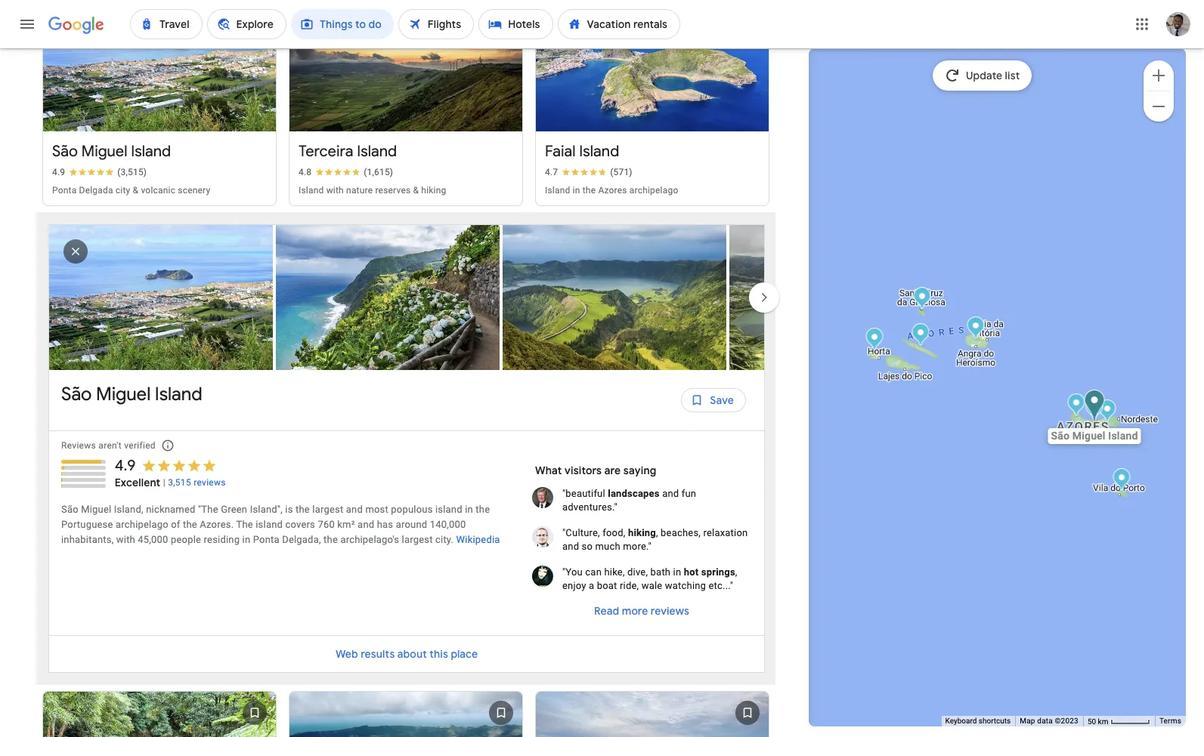 Task type: describe. For each thing, give the bounding box(es) containing it.
são inside são miguel island, nicknamed "the green island", is the largest and most populous island in the portuguese archipelago of the azores. the island covers 760 km² and has around 140,000 inhabitants, with 45,000 people residing in ponta delgada, the archipelago's largest city.
[[61, 504, 78, 516]]

inhabitants,
[[61, 535, 114, 546]]

graciosa image
[[913, 287, 930, 312]]

people
[[171, 535, 201, 546]]

close detail image
[[57, 234, 94, 270]]

web
[[336, 648, 358, 662]]

island up (1,615)
[[357, 142, 397, 161]]

has
[[377, 520, 393, 531]]

nature
[[346, 185, 373, 196]]

delgada
[[79, 185, 113, 196]]

island in the azores archipelago
[[545, 185, 678, 196]]

is
[[285, 504, 293, 516]]

1 horizontal spatial reviews
[[651, 605, 690, 619]]

aren't
[[98, 441, 122, 452]]

1 horizontal spatial island
[[435, 504, 462, 516]]

miguel inside são miguel island, nicknamed "the green island", is the largest and most populous island in the portuguese archipelago of the azores. the island covers 760 km² and has around 140,000 inhabitants, with 45,000 people residing in ponta delgada, the archipelago's largest city.
[[81, 504, 111, 516]]

read
[[594, 605, 620, 619]]

terceira island image
[[967, 317, 984, 342]]

"culture,
[[562, 528, 600, 539]]

"you can hike, dive, bath in hot springs
[[562, 567, 735, 579]]

dive,
[[627, 567, 648, 579]]

reviews inside excellent | 3,515 reviews
[[194, 478, 226, 489]]

island down 4.8
[[299, 185, 324, 196]]

"culture, food, hiking
[[562, 528, 656, 539]]

hot
[[684, 567, 699, 579]]

1 vertical spatial são miguel island
[[61, 384, 202, 406]]

list
[[1005, 69, 1020, 82]]

©2023
[[1055, 717, 1078, 726]]

landscapes
[[608, 489, 660, 500]]

parque terra nostra image
[[1098, 400, 1116, 425]]

4.8
[[299, 167, 312, 178]]

bath
[[650, 567, 671, 579]]

update list button
[[933, 60, 1032, 91]]

map
[[1020, 717, 1035, 726]]

wikipedia
[[456, 535, 500, 546]]

3,515
[[168, 478, 191, 489]]

"the
[[198, 504, 218, 516]]

zoom in map image
[[1150, 66, 1168, 84]]

main menu image
[[18, 15, 36, 33]]

residing
[[204, 535, 240, 546]]

wikipedia link
[[456, 535, 500, 546]]

island up (3,515)
[[131, 142, 171, 161]]

, for hot springs
[[735, 567, 737, 579]]

relaxation
[[703, 528, 748, 539]]

visitors
[[565, 464, 602, 478]]

update list
[[966, 69, 1020, 82]]

the up wikipedia
[[476, 504, 490, 516]]

terms
[[1159, 717, 1181, 726]]

update
[[966, 69, 1002, 82]]

enjoy
[[562, 581, 586, 592]]

are
[[604, 464, 621, 478]]

and fun adventures."
[[562, 489, 696, 514]]

faial island image
[[865, 328, 883, 353]]

and inside , beaches, relaxation and so much more."
[[562, 541, 579, 553]]

save
[[710, 394, 734, 408]]

azores.
[[200, 520, 234, 531]]

fun
[[682, 489, 696, 500]]

santa maria island image
[[1113, 469, 1130, 494]]

boat
[[597, 581, 617, 592]]

in down the
[[242, 535, 250, 546]]

0 vertical spatial miguel
[[81, 142, 127, 161]]

springs
[[701, 567, 735, 579]]

in left hot
[[673, 567, 681, 579]]

excellent | 3,515 reviews
[[115, 476, 226, 490]]

(571)
[[610, 167, 632, 178]]

0 horizontal spatial hiking
[[421, 185, 446, 196]]

island with nature reserves & hiking
[[299, 185, 446, 196]]

50 km
[[1088, 718, 1110, 726]]

km²
[[337, 520, 355, 531]]

1 horizontal spatial with
[[326, 185, 344, 196]]

and inside and fun adventures."
[[662, 489, 679, 500]]

|
[[163, 478, 165, 489]]

"beautiful
[[562, 489, 605, 500]]

populous
[[391, 504, 433, 516]]

reviews aren't verified
[[61, 441, 156, 452]]

archipelago's
[[340, 535, 399, 546]]

nicknamed
[[146, 504, 195, 516]]

in down the 4.7 out of 5 stars from 571 reviews image
[[573, 185, 580, 196]]

keyboard
[[945, 717, 977, 726]]

, beaches, relaxation and so much more."
[[562, 528, 748, 553]]

island down 4.7
[[545, 185, 570, 196]]

4.9 out of 5 stars from 3,515 reviews. excellent. element
[[115, 457, 226, 491]]

0 horizontal spatial ponta
[[52, 185, 77, 196]]

keyboard shortcuts
[[945, 717, 1011, 726]]

the down the 4.7 out of 5 stars from 571 reviews image
[[583, 185, 596, 196]]

(3,515)
[[117, 167, 147, 178]]

more."
[[623, 541, 651, 553]]

delgada,
[[282, 535, 321, 546]]

km
[[1098, 718, 1108, 726]]

etc..."
[[709, 581, 733, 592]]

ponta inside são miguel island, nicknamed "the green island", is the largest and most populous island in the portuguese archipelago of the azores. the island covers 760 km² and has around 140,000 inhabitants, with 45,000 people residing in ponta delgada, the archipelago's largest city.
[[253, 535, 279, 546]]

4.9 for 4.9 out of 5 stars from 3,515 reviews. excellent. element in the left of the page
[[115, 457, 136, 476]]

read more reviews
[[594, 605, 690, 619]]

1 vertical spatial são
[[61, 384, 92, 406]]

, for hiking
[[656, 528, 658, 539]]

zoom out map image
[[1150, 97, 1168, 115]]

what visitors are saying
[[535, 464, 656, 478]]

the down 760
[[324, 535, 338, 546]]

island up reviews aren't verified image
[[155, 384, 202, 406]]

0 vertical spatial são miguel island
[[52, 142, 171, 161]]

covers
[[285, 520, 315, 531]]

reviews aren't verified image
[[150, 428, 186, 464]]

around
[[396, 520, 427, 531]]

save button
[[681, 383, 746, 419]]



Task type: locate. For each thing, give the bounding box(es) containing it.
& right the city
[[133, 185, 139, 196]]

largest down around
[[402, 535, 433, 546]]

1 vertical spatial ,
[[735, 567, 737, 579]]

1 horizontal spatial ponta
[[253, 535, 279, 546]]

0 vertical spatial archipelago
[[629, 185, 678, 196]]

ride,
[[620, 581, 639, 592]]

miradouro da grota do inferno image
[[1067, 394, 1085, 419]]

place
[[451, 648, 478, 662]]

são up reviews
[[61, 384, 92, 406]]

4.7 out of 5 stars from 571 reviews image
[[545, 167, 632, 179]]

140,000
[[430, 520, 466, 531]]

, enjoy a boat ride, wale watching etc..."
[[562, 567, 737, 592]]

terms link
[[1159, 717, 1181, 726]]

1 vertical spatial archipelago
[[116, 520, 168, 531]]

verified
[[124, 441, 156, 452]]

watching
[[665, 581, 706, 592]]

&
[[133, 185, 139, 196], [413, 185, 419, 196]]

island,
[[114, 504, 143, 516]]

0 vertical spatial ,
[[656, 528, 658, 539]]

são miguel island up verified
[[61, 384, 202, 406]]

what
[[535, 464, 562, 478]]

centro de interpretação ambiental da caldeira velha image
[[1085, 398, 1103, 423]]

1 vertical spatial ponta
[[253, 535, 279, 546]]

map data ©2023
[[1020, 717, 1078, 726]]

0 vertical spatial with
[[326, 185, 344, 196]]

of
[[171, 520, 180, 531]]

the
[[236, 520, 253, 531]]

hiking right reserves
[[421, 185, 446, 196]]

list
[[49, 220, 956, 386]]

45,000
[[138, 535, 168, 546]]

são miguel island image
[[1084, 390, 1104, 424]]

4.9 inside 4.9 out of 5 stars from 3,515 reviews image
[[52, 167, 65, 178]]

são up portuguese
[[61, 504, 78, 516]]

scenery
[[178, 185, 210, 196]]

ponta delgada city & volcanic scenery
[[52, 185, 210, 196]]

"you
[[562, 567, 583, 579]]

miguel up 4.9 out of 5 stars from 3,515 reviews image
[[81, 142, 127, 161]]

1 horizontal spatial ,
[[735, 567, 737, 579]]

saying
[[623, 464, 656, 478]]

city.
[[435, 535, 454, 546]]

faial island
[[545, 142, 619, 161]]

são miguel island
[[52, 142, 171, 161], [61, 384, 202, 406]]

more
[[622, 605, 648, 619]]

keyboard shortcuts button
[[945, 717, 1011, 727]]

são up 4.9 out of 5 stars from 3,515 reviews image
[[52, 142, 78, 161]]

hike,
[[604, 567, 625, 579]]

4.8 out of 5 stars from 1,615 reviews image
[[299, 167, 393, 179]]

, inside , enjoy a boat ride, wale watching etc..."
[[735, 567, 737, 579]]

2 vertical spatial miguel
[[81, 504, 111, 516]]

são miguel island element
[[61, 383, 202, 419]]

save são jorge to collection image
[[729, 696, 766, 732]]

760
[[318, 520, 335, 531]]

0 horizontal spatial archipelago
[[116, 520, 168, 531]]

2 & from the left
[[413, 185, 419, 196]]

1 horizontal spatial 4.9
[[115, 457, 136, 476]]

0 vertical spatial são
[[52, 142, 78, 161]]

50
[[1088, 718, 1096, 726]]

1 horizontal spatial largest
[[402, 535, 433, 546]]

0 horizontal spatial island
[[256, 520, 283, 531]]

and left so
[[562, 541, 579, 553]]

1 vertical spatial reviews
[[651, 605, 690, 619]]

miguel
[[81, 142, 127, 161], [96, 384, 151, 406], [81, 504, 111, 516]]

and up km²
[[346, 504, 363, 516]]

map region
[[720, 0, 1204, 738]]

a
[[589, 581, 594, 592]]

and left fun
[[662, 489, 679, 500]]

0 vertical spatial island
[[435, 504, 462, 516]]

excellent
[[115, 476, 161, 490]]

this
[[429, 648, 448, 662]]

next image
[[746, 280, 782, 316]]

largest
[[312, 504, 343, 516], [402, 535, 433, 546]]

save miradouro da grota do inferno to collection image
[[483, 696, 519, 732]]

1 vertical spatial with
[[116, 535, 135, 546]]

1 & from the left
[[133, 185, 139, 196]]

0 horizontal spatial 4.9
[[52, 167, 65, 178]]

4.9 up the "excellent" at the left bottom
[[115, 457, 136, 476]]

4.9
[[52, 167, 65, 178], [115, 457, 136, 476]]

1 vertical spatial island
[[256, 520, 283, 531]]

and up archipelago's
[[358, 520, 374, 531]]

reviews up "the
[[194, 478, 226, 489]]

hiking
[[421, 185, 446, 196], [628, 528, 656, 539]]

terceira island
[[299, 142, 397, 161]]

são miguel island, nicknamed "the green island", is the largest and most populous island in the portuguese archipelago of the azores. the island covers 760 km² and has around 140,000 inhabitants, with 45,000 people residing in ponta delgada, the archipelago's largest city.
[[61, 504, 490, 546]]

portuguese
[[61, 520, 113, 531]]

0 vertical spatial reviews
[[194, 478, 226, 489]]

4.9 left (3,515)
[[52, 167, 65, 178]]

shortcuts
[[979, 717, 1011, 726]]

so
[[582, 541, 593, 553]]

beaches,
[[661, 528, 701, 539]]

island up 140,000
[[435, 504, 462, 516]]

1 horizontal spatial hiking
[[628, 528, 656, 539]]

reviews
[[194, 478, 226, 489], [651, 605, 690, 619]]

reviews
[[61, 441, 96, 452]]

2 vertical spatial são
[[61, 504, 78, 516]]

archipelago up 45,000
[[116, 520, 168, 531]]

ponta left delgada
[[52, 185, 77, 196]]

much
[[595, 541, 620, 553]]

island
[[131, 142, 171, 161], [357, 142, 397, 161], [579, 142, 619, 161], [299, 185, 324, 196], [545, 185, 570, 196], [155, 384, 202, 406]]

in up 140,000
[[465, 504, 473, 516]]

miguel up aren't at the bottom left of page
[[96, 384, 151, 406]]

reserves
[[375, 185, 411, 196]]

1 horizontal spatial archipelago
[[629, 185, 678, 196]]

são jorge image
[[912, 323, 929, 348]]

the right the of
[[183, 520, 197, 531]]

save centro de interpretação ambiental da caldeira velha to collection image
[[237, 696, 273, 732]]

data
[[1037, 717, 1053, 726]]

miguel up portuguese
[[81, 504, 111, 516]]

0 vertical spatial ponta
[[52, 185, 77, 196]]

the
[[583, 185, 596, 196], [296, 504, 310, 516], [476, 504, 490, 516], [183, 520, 197, 531], [324, 535, 338, 546]]

results
[[361, 648, 395, 662]]

3,515 reviews link
[[168, 477, 226, 489]]

1 vertical spatial 4.9
[[115, 457, 136, 476]]

island up the 4.7 out of 5 stars from 571 reviews image
[[579, 142, 619, 161]]

archipelago down "(571)"
[[629, 185, 678, 196]]

most
[[365, 504, 388, 516]]

ponta down the
[[253, 535, 279, 546]]

4.9 out of 5 stars from 3,515 reviews image
[[52, 167, 147, 179]]

terceira
[[299, 142, 353, 161]]

largest up 760
[[312, 504, 343, 516]]

azores
[[598, 185, 627, 196]]

0 vertical spatial 4.9
[[52, 167, 65, 178]]

food,
[[603, 528, 625, 539]]

archipelago inside são miguel island, nicknamed "the green island", is the largest and most populous island in the portuguese archipelago of the azores. the island covers 760 km² and has around 140,000 inhabitants, with 45,000 people residing in ponta delgada, the archipelago's largest city.
[[116, 520, 168, 531]]

0 vertical spatial hiking
[[421, 185, 446, 196]]

faial
[[545, 142, 576, 161]]

0 horizontal spatial &
[[133, 185, 139, 196]]

the right is
[[296, 504, 310, 516]]

4.9 inside 4.9 out of 5 stars from 3,515 reviews. excellent. element
[[115, 457, 136, 476]]

1 vertical spatial hiking
[[628, 528, 656, 539]]

with inside são miguel island, nicknamed "the green island", is the largest and most populous island in the portuguese archipelago of the azores. the island covers 760 km² and has around 140,000 inhabitants, with 45,000 people residing in ponta delgada, the archipelago's largest city.
[[116, 535, 135, 546]]

adventures."
[[562, 502, 617, 514]]

list item
[[49, 220, 276, 376], [276, 226, 503, 371], [503, 226, 729, 371], [729, 226, 956, 371]]

with
[[326, 185, 344, 196], [116, 535, 135, 546]]

1 vertical spatial largest
[[402, 535, 433, 546]]

(1,615)
[[364, 167, 393, 178]]

4.7
[[545, 167, 558, 178]]

0 horizontal spatial ,
[[656, 528, 658, 539]]

reviews down watching
[[651, 605, 690, 619]]

city
[[116, 185, 130, 196]]

and
[[662, 489, 679, 500], [346, 504, 363, 516], [358, 520, 374, 531], [562, 541, 579, 553]]

, inside , beaches, relaxation and so much more."
[[656, 528, 658, 539]]

with down 4.8 out of 5 stars from 1,615 reviews image
[[326, 185, 344, 196]]

hiking up more."
[[628, 528, 656, 539]]

0 horizontal spatial reviews
[[194, 478, 226, 489]]

web results about this place
[[336, 648, 478, 662]]

& right reserves
[[413, 185, 419, 196]]

"beautiful landscapes
[[562, 489, 660, 500]]

volcanic
[[141, 185, 175, 196]]

, down relaxation
[[735, 567, 737, 579]]

with left 45,000
[[116, 535, 135, 546]]

1 vertical spatial miguel
[[96, 384, 151, 406]]

0 horizontal spatial largest
[[312, 504, 343, 516]]

1 horizontal spatial &
[[413, 185, 419, 196]]

0 vertical spatial largest
[[312, 504, 343, 516]]

são miguel island up 4.9 out of 5 stars from 3,515 reviews image
[[52, 142, 171, 161]]

0 horizontal spatial with
[[116, 535, 135, 546]]

island",
[[250, 504, 283, 516]]

4.9 for 4.9 out of 5 stars from 3,515 reviews image
[[52, 167, 65, 178]]

can
[[585, 567, 602, 579]]

, left beaches,
[[656, 528, 658, 539]]

island down island",
[[256, 520, 283, 531]]



Task type: vqa. For each thing, say whether or not it's contained in the screenshot.
Read
yes



